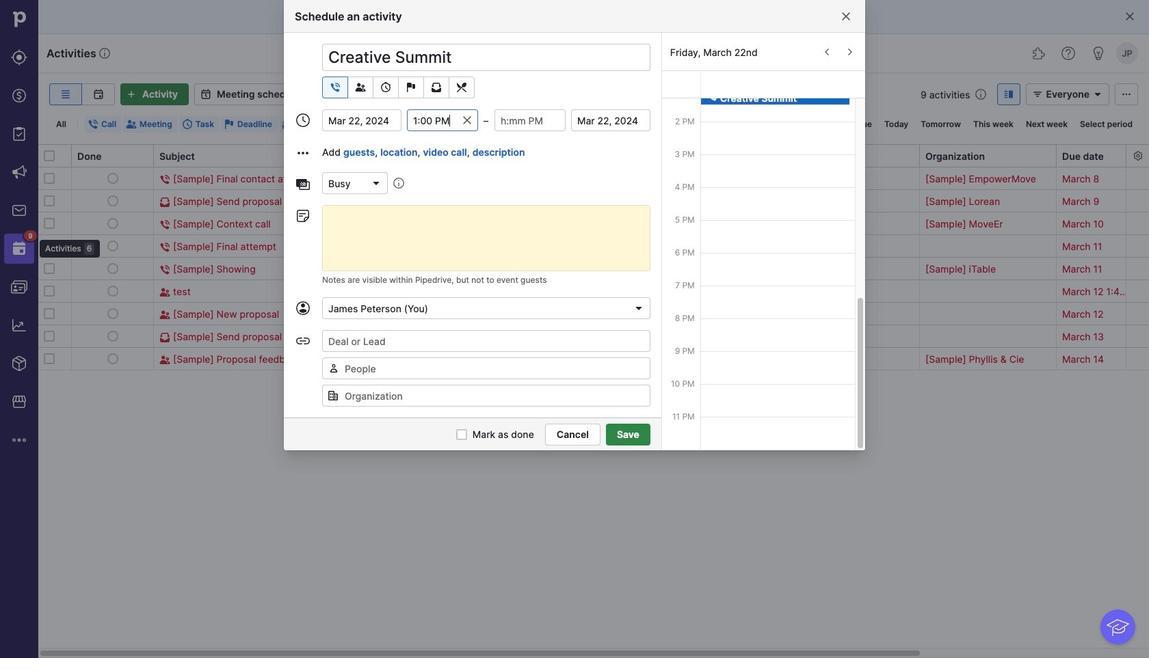 Task type: vqa. For each thing, say whether or not it's contained in the screenshot.
top COLOR PRIMARY INVERTED 'image'
no



Task type: describe. For each thing, give the bounding box(es) containing it.
campaigns image
[[11, 164, 27, 181]]

5 row from the top
[[38, 257, 1150, 283]]

color primary image inside people field
[[328, 363, 339, 374]]

0 horizontal spatial color secondary image
[[358, 250, 374, 266]]

marketplace image
[[11, 394, 27, 411]]

0 horizontal spatial color primary inverted image
[[123, 89, 140, 100]]

8 color secondary image from the left
[[552, 250, 569, 266]]

next day image
[[842, 47, 859, 57]]

1 h:mm pm text field from the left
[[407, 109, 478, 131]]

1 color secondary image from the left
[[333, 250, 350, 266]]

sales inbox image
[[11, 203, 27, 219]]

insights image
[[11, 318, 27, 334]]

4 row from the top
[[38, 235, 1150, 258]]

deals image
[[11, 88, 27, 104]]

1 row from the top
[[38, 168, 1150, 190]]

list image
[[57, 89, 74, 100]]

3 color secondary image from the left
[[407, 250, 424, 266]]

none field deal or lead
[[322, 331, 651, 352]]

Call text field
[[322, 44, 651, 71]]

9 row from the top
[[38, 348, 1150, 371]]

People text field
[[339, 359, 650, 379]]

4 color secondary image from the left
[[443, 250, 459, 266]]

more actions image
[[1119, 89, 1135, 100]]

2 color secondary image from the left
[[383, 250, 399, 266]]

6 row from the top
[[38, 280, 1150, 303]]

close image
[[841, 11, 852, 22]]

Organization text field
[[322, 385, 651, 407]]

sales assistant image
[[1091, 45, 1107, 62]]

quick help image
[[1061, 45, 1077, 62]]

leads image
[[11, 49, 27, 66]]

8 row from the top
[[38, 325, 1150, 348]]

none field organization
[[322, 385, 651, 407]]

6 color secondary image from the left
[[492, 250, 508, 266]]

info image
[[99, 48, 110, 59]]

2 h:mm pm text field from the left
[[495, 109, 566, 131]]

7 row from the top
[[38, 302, 1150, 326]]

products image
[[11, 356, 27, 372]]



Task type: locate. For each thing, give the bounding box(es) containing it.
2 row from the top
[[38, 190, 1150, 213]]

1 horizontal spatial info image
[[976, 89, 987, 100]]

0 horizontal spatial h:mm pm text field
[[407, 109, 478, 131]]

1 horizontal spatial color primary inverted image
[[707, 91, 718, 102]]

0 horizontal spatial info image
[[393, 178, 404, 189]]

color primary inverted image down quick add image at the top right of the page
[[707, 91, 718, 102]]

color secondary image
[[333, 250, 350, 266], [383, 250, 399, 266], [407, 250, 424, 266], [443, 250, 459, 266], [467, 250, 484, 266], [492, 250, 508, 266], [517, 250, 533, 266], [552, 250, 569, 266]]

color primary inverted image
[[123, 89, 140, 100], [707, 91, 718, 102]]

projects image
[[11, 126, 27, 142]]

h:mm PM text field
[[407, 109, 478, 131], [495, 109, 566, 131]]

menu item
[[0, 230, 38, 268]]

quick add image
[[714, 45, 731, 62]]

more image
[[11, 432, 27, 449]]

row
[[38, 168, 1150, 190], [38, 190, 1150, 213], [38, 212, 1150, 235], [38, 235, 1150, 258], [38, 257, 1150, 283], [38, 280, 1150, 303], [38, 302, 1150, 326], [38, 325, 1150, 348], [38, 348, 1150, 371]]

info image
[[976, 89, 987, 100], [393, 178, 404, 189]]

0 vertical spatial color secondary image
[[1133, 151, 1144, 161]]

color primary inverted image right the calendar icon
[[123, 89, 140, 100]]

1 vertical spatial color secondary image
[[358, 250, 374, 266]]

None text field
[[322, 109, 402, 131]]

1 horizontal spatial h:mm pm text field
[[495, 109, 566, 131]]

dialog
[[0, 0, 1150, 659]]

menu
[[0, 0, 100, 659]]

1 horizontal spatial color secondary image
[[1133, 151, 1144, 161]]

color undefined image
[[11, 241, 27, 257]]

0 vertical spatial info image
[[976, 89, 987, 100]]

color primary image
[[327, 82, 344, 93], [378, 82, 394, 93], [403, 82, 419, 93], [454, 82, 470, 93], [198, 89, 214, 100], [1090, 89, 1106, 100], [88, 119, 99, 130], [182, 119, 193, 130], [295, 145, 311, 161], [762, 150, 773, 161], [44, 151, 55, 161], [295, 177, 311, 193], [107, 196, 118, 207], [44, 218, 55, 229], [44, 241, 55, 252], [44, 263, 55, 274], [159, 265, 170, 276], [44, 286, 55, 297], [159, 288, 170, 298], [634, 303, 644, 314], [44, 309, 55, 320], [107, 309, 118, 320], [159, 310, 170, 321], [159, 333, 170, 344], [295, 333, 311, 350], [44, 354, 55, 365], [159, 355, 170, 366], [328, 363, 339, 374], [456, 429, 467, 440]]

knowledge center bot, also known as kc bot is an onboarding assistant that allows you to see the list of onboarding items in one place for quick and easy reference. this improves your in-app experience. image
[[1101, 611, 1136, 645]]

color primary image
[[1125, 11, 1136, 22], [352, 82, 369, 93], [428, 82, 445, 93], [306, 86, 323, 103], [1030, 89, 1047, 100], [295, 112, 311, 129], [462, 115, 473, 126], [126, 119, 137, 130], [224, 119, 235, 130], [282, 119, 293, 130], [327, 119, 337, 130], [44, 173, 55, 184], [107, 173, 118, 184], [159, 175, 170, 186], [371, 178, 382, 189], [44, 196, 55, 207], [159, 197, 170, 208], [295, 208, 311, 224], [107, 218, 118, 229], [159, 220, 170, 231], [107, 241, 118, 252], [159, 242, 170, 253], [107, 263, 118, 274], [107, 286, 118, 297], [295, 300, 311, 317], [44, 331, 55, 342], [107, 331, 118, 342], [107, 354, 118, 365], [328, 391, 339, 402]]

Deal or Lead text field
[[322, 331, 651, 352]]

color primary image inside organization field
[[328, 391, 339, 402]]

5 color secondary image from the left
[[467, 250, 484, 266]]

None field
[[322, 172, 388, 194], [322, 298, 651, 320], [322, 331, 651, 352], [322, 358, 651, 380], [322, 385, 651, 407], [322, 172, 388, 194], [322, 298, 651, 320]]

1 vertical spatial info image
[[393, 178, 404, 189]]

grid
[[38, 144, 1150, 659]]

3 row from the top
[[38, 212, 1150, 235]]

open details in full view image
[[1001, 89, 1018, 100]]

color secondary image
[[1133, 151, 1144, 161], [358, 250, 374, 266]]

7 color secondary image from the left
[[517, 250, 533, 266]]

home image
[[9, 9, 29, 29]]

none field people
[[322, 358, 651, 380]]

previous day image
[[819, 47, 835, 57]]

contacts image
[[11, 279, 27, 296]]

calendar image
[[90, 89, 106, 100]]

None text field
[[571, 109, 651, 131]]

Search Pipedrive field
[[452, 40, 698, 67]]



